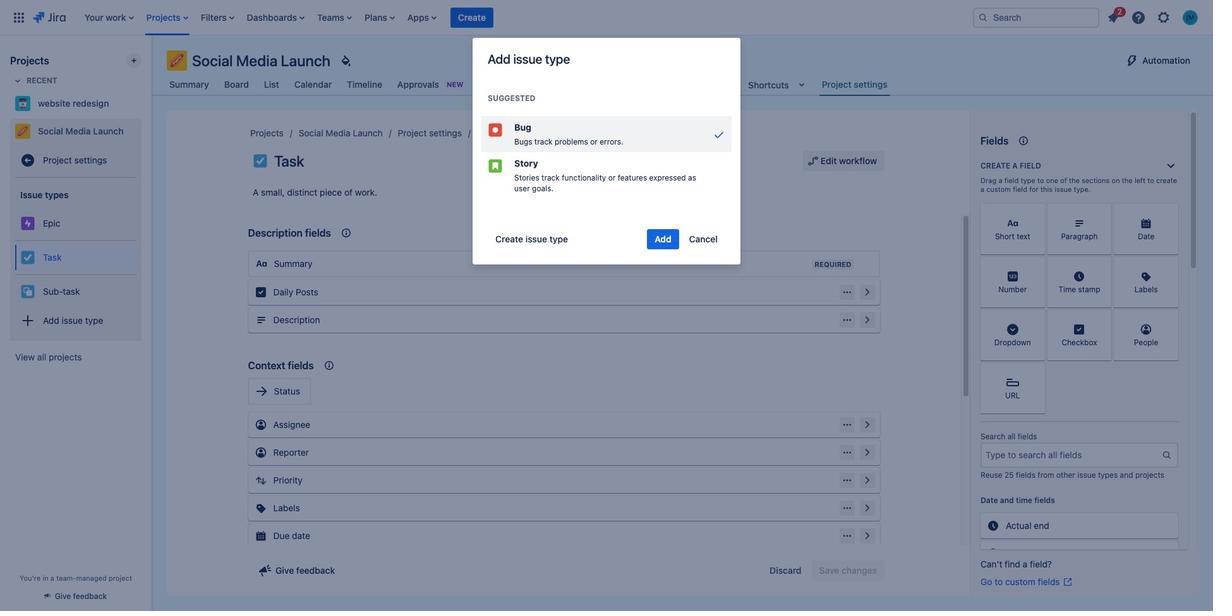 Task type: vqa. For each thing, say whether or not it's contained in the screenshot.
frequency
no



Task type: locate. For each thing, give the bounding box(es) containing it.
list
[[78, 0, 963, 35], [1102, 5, 1205, 29]]

selected image
[[711, 127, 727, 142]]

dialog
[[473, 38, 740, 265]]

1 horizontal spatial list
[[1102, 5, 1205, 29]]

group
[[803, 151, 884, 171], [15, 178, 136, 341], [15, 240, 136, 274], [762, 561, 884, 581]]

list item
[[81, 0, 137, 35], [143, 0, 192, 35], [197, 0, 238, 35], [243, 0, 308, 35], [313, 0, 356, 35], [361, 0, 399, 35], [404, 0, 440, 35], [450, 0, 493, 35], [1102, 5, 1126, 27]]

None search field
[[973, 7, 1099, 27]]

Type to search all fields text field
[[982, 444, 1162, 467]]

priority - open field configuration image
[[860, 473, 875, 488]]

option
[[481, 116, 732, 152], [481, 152, 732, 199]]

this link will be opened in a new tab image
[[1062, 577, 1073, 588]]

labels - open field configuration image
[[860, 501, 875, 516]]

1 option from the top
[[481, 116, 732, 152]]

reporter - open field configuration image
[[860, 445, 875, 461]]

description - open field configuration image
[[860, 313, 875, 328]]

more information about the fields image
[[1016, 133, 1031, 148]]

jira image
[[33, 10, 66, 25], [33, 10, 66, 25]]

tab list
[[159, 73, 898, 96]]

banner
[[0, 0, 1213, 35]]



Task type: describe. For each thing, give the bounding box(es) containing it.
search image
[[978, 12, 988, 22]]

primary element
[[8, 0, 963, 35]]

daily posts - open field configuration image
[[860, 285, 875, 300]]

0 horizontal spatial list
[[78, 0, 963, 35]]

assignee - open field configuration image
[[860, 418, 875, 433]]

issue type icon image
[[253, 154, 268, 169]]

description fields element
[[243, 215, 885, 338]]

Search field
[[973, 7, 1099, 27]]

due date - open field configuration image
[[860, 529, 875, 544]]

automation image
[[1125, 53, 1140, 68]]

2 option from the top
[[481, 152, 732, 199]]

add issue type image
[[20, 313, 35, 329]]

context fields element
[[243, 348, 885, 612]]

collapse recent projects image
[[10, 73, 25, 88]]



